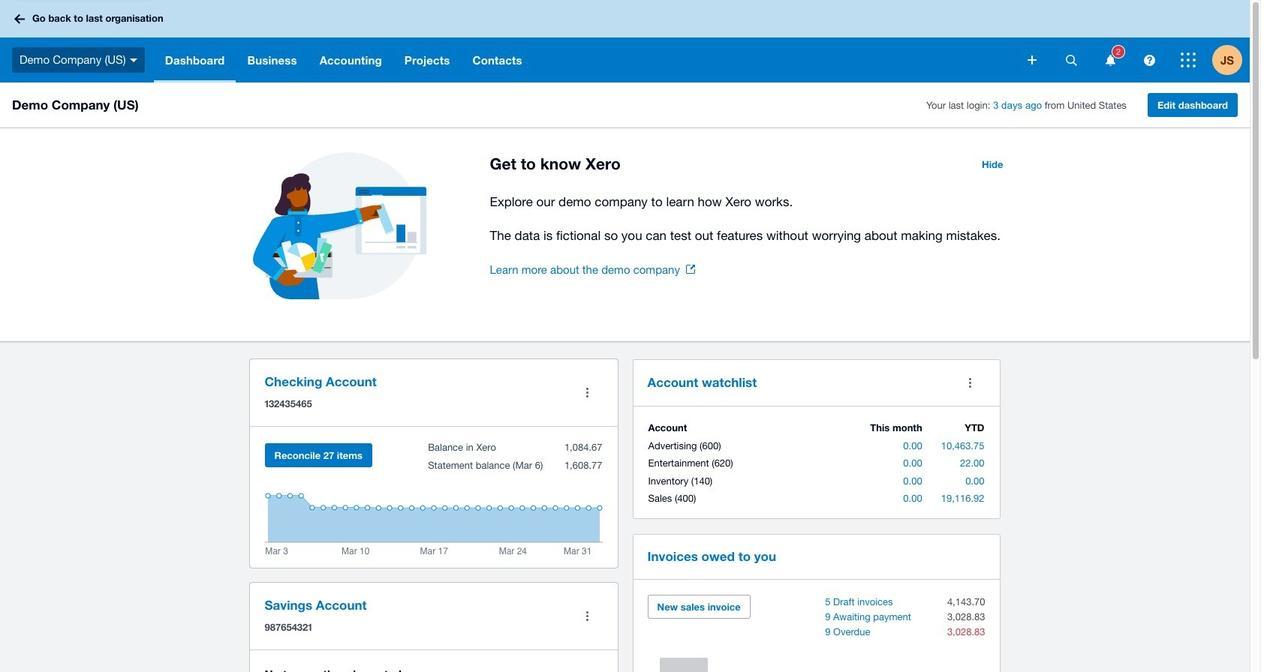 Task type: locate. For each thing, give the bounding box(es) containing it.
1 horizontal spatial svg image
[[1144, 54, 1155, 66]]

svg image
[[1181, 53, 1196, 68], [1105, 54, 1115, 66], [1144, 54, 1155, 66]]

banner
[[0, 0, 1250, 83]]

intro banner body element
[[490, 191, 1012, 246]]

svg image
[[14, 14, 25, 24], [1066, 54, 1077, 66], [1028, 56, 1037, 65], [130, 58, 137, 62]]

2 horizontal spatial svg image
[[1181, 53, 1196, 68]]

manage menu toggle image
[[572, 378, 602, 408]]



Task type: vqa. For each thing, say whether or not it's contained in the screenshot.
banner
yes



Task type: describe. For each thing, give the bounding box(es) containing it.
0 horizontal spatial svg image
[[1105, 54, 1115, 66]]

accounts watchlist options image
[[955, 368, 985, 398]]



